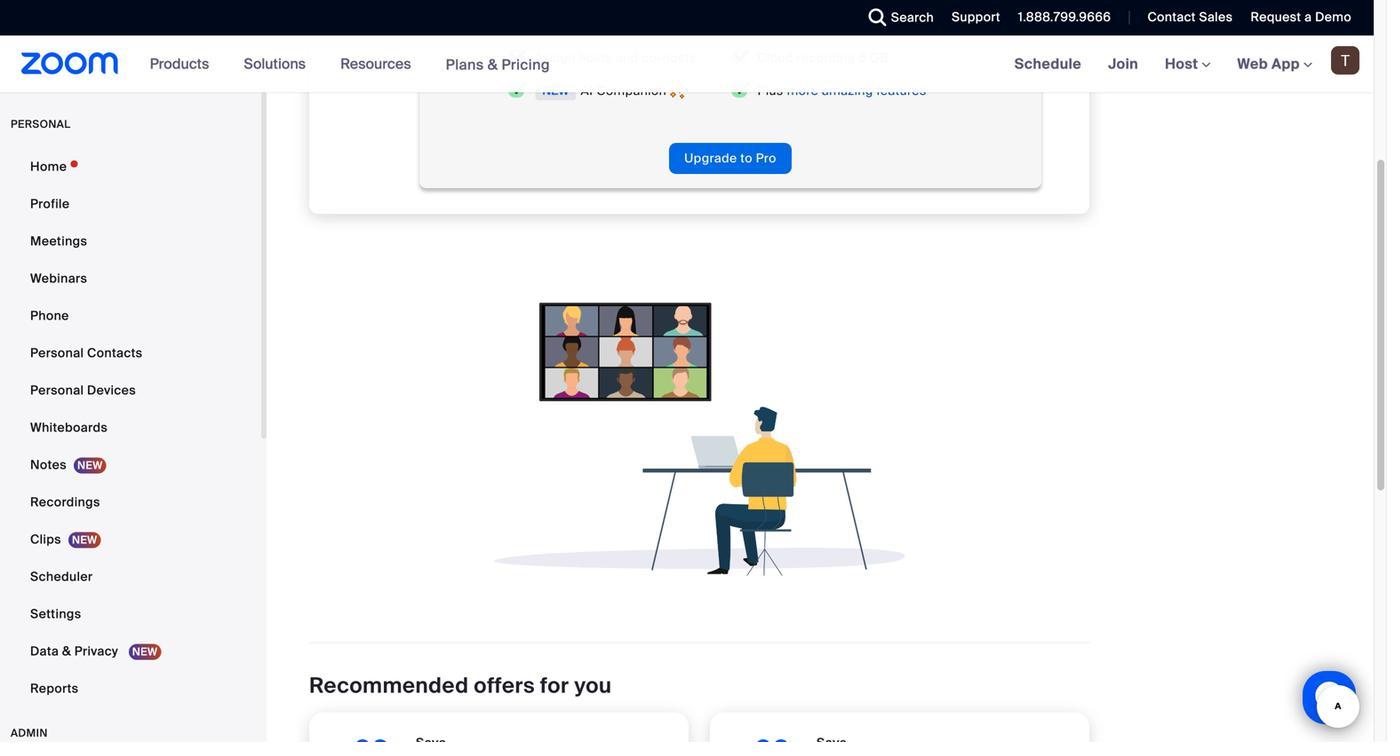 Task type: describe. For each thing, give the bounding box(es) containing it.
web app button
[[1238, 55, 1313, 73]]

1.888.799.9666
[[1018, 9, 1111, 25]]

contacts
[[87, 345, 143, 362]]

demo
[[1315, 9, 1352, 25]]

meetings
[[30, 233, 87, 250]]

upgrade to pro button
[[669, 143, 792, 174]]

meetings navigation
[[1001, 36, 1374, 94]]

profile
[[30, 196, 70, 212]]

whiteboards
[[30, 420, 108, 436]]

support link right search
[[938, 0, 1005, 36]]

new tag2icon image
[[535, 82, 577, 100]]

profile picture image
[[1331, 46, 1360, 75]]

companion
[[596, 83, 667, 99]]

whiteboards link
[[0, 411, 261, 446]]

recording
[[797, 50, 855, 66]]

for
[[540, 673, 569, 700]]

clips
[[30, 532, 61, 548]]

contact sales
[[1148, 9, 1233, 25]]

check_boxesicon image for cloud recording 5 gb
[[731, 49, 750, 66]]

zoom logo image
[[21, 52, 119, 75]]

privacy
[[74, 644, 118, 660]]

search button
[[856, 0, 938, 36]]

settings
[[30, 607, 81, 623]]

settings link
[[0, 597, 261, 633]]

check_boxesicon image down the pricing on the left of page
[[508, 82, 527, 99]]

personal
[[11, 117, 71, 131]]

support
[[952, 9, 1000, 25]]

of
[[869, 17, 882, 33]]

schedule link
[[1001, 36, 1095, 92]]

recordings link
[[0, 485, 261, 521]]

solutions button
[[244, 36, 314, 92]]

gb
[[870, 50, 889, 66]]

host button
[[1165, 55, 1211, 73]]

plus
[[758, 83, 784, 99]]

devices
[[87, 383, 136, 399]]

check_boxesicon image for plus
[[731, 82, 750, 99]]

personal for personal devices
[[30, 383, 84, 399]]

to
[[740, 150, 753, 167]]

1 gift_blueicon image from the left
[[345, 736, 398, 743]]

you
[[574, 673, 612, 700]]

ai starsicon image
[[670, 82, 684, 100]]

request a demo
[[1251, 9, 1352, 25]]

products button
[[150, 36, 217, 92]]

personal contacts link
[[0, 336, 261, 371]]

search
[[891, 9, 934, 26]]

offers
[[474, 673, 535, 700]]

join link
[[1095, 36, 1152, 92]]

contact
[[1148, 9, 1196, 25]]

amazing
[[822, 83, 873, 99]]

notes
[[30, 457, 67, 474]]

plus more amazing features
[[758, 83, 927, 99]]

phone
[[30, 308, 69, 324]]

join
[[1108, 55, 1139, 73]]

upgrade
[[684, 150, 737, 167]]

cloud
[[758, 50, 793, 66]]

personal contacts
[[30, 345, 143, 362]]

& for data
[[62, 644, 71, 660]]

solutions
[[244, 55, 306, 73]]

webinars
[[30, 271, 87, 287]]

schedule
[[1015, 55, 1082, 73]]

clips link
[[0, 523, 261, 558]]

host
[[1165, 55, 1202, 73]]



Task type: locate. For each thing, give the bounding box(es) containing it.
more
[[787, 83, 819, 99]]

check_boxesicon image for assign hosts and co-hosts
[[508, 49, 527, 66]]

webinars link
[[0, 261, 261, 297]]

1 horizontal spatial gift_blueicon image
[[746, 736, 799, 743]]

support link
[[938, 0, 1005, 36], [952, 9, 1000, 25]]

personal menu menu
[[0, 149, 261, 709]]

reports link
[[0, 672, 261, 707]]

1 vertical spatial personal
[[30, 383, 84, 399]]

0 vertical spatial personal
[[30, 345, 84, 362]]

banner
[[0, 36, 1374, 94]]

hosts left the "and"
[[579, 50, 612, 66]]

plans & pricing
[[446, 55, 550, 74]]

request a demo link
[[1237, 0, 1374, 36], [1251, 9, 1352, 25]]

number
[[819, 17, 866, 33]]

5
[[859, 50, 867, 66]]

check_boxesicon image left assign
[[508, 49, 527, 66]]

contact sales link
[[1134, 0, 1237, 36], [1148, 9, 1233, 25]]

1 hosts from the left
[[579, 50, 612, 66]]

assign
[[535, 50, 576, 66]]

0 vertical spatial &
[[488, 55, 498, 74]]

sales
[[1199, 9, 1233, 25]]

1 horizontal spatial &
[[488, 55, 498, 74]]

notes link
[[0, 448, 261, 483]]

support link right meetings
[[952, 9, 1000, 25]]

upgrade to pro
[[684, 150, 777, 167]]

& for plans
[[488, 55, 498, 74]]

banner containing products
[[0, 36, 1374, 94]]

scheduler
[[30, 569, 93, 586]]

& inside personal menu menu
[[62, 644, 71, 660]]

personal down phone
[[30, 345, 84, 362]]

personal up whiteboards
[[30, 383, 84, 399]]

0 horizontal spatial &
[[62, 644, 71, 660]]

2 gift_blueicon image from the left
[[746, 736, 799, 743]]

personal for personal contacts
[[30, 345, 84, 362]]

0 horizontal spatial hosts
[[579, 50, 612, 66]]

& right data
[[62, 644, 71, 660]]

resources
[[340, 55, 411, 73]]

home link
[[0, 149, 261, 185]]

request
[[1251, 9, 1301, 25]]

personal devices link
[[0, 373, 261, 409]]

1.888.799.9666 button
[[1005, 0, 1116, 36], [1018, 9, 1111, 25]]

& right plans
[[488, 55, 498, 74]]

ai
[[581, 83, 593, 99]]

2 hosts from the left
[[663, 50, 696, 66]]

phone link
[[0, 299, 261, 334]]

home
[[30, 159, 67, 175]]

hosts
[[579, 50, 612, 66], [663, 50, 696, 66]]

gift_blueicon image
[[345, 736, 398, 743], [746, 736, 799, 743]]

plans
[[446, 55, 484, 74]]

meetings
[[885, 17, 942, 33]]

more amazing features link
[[787, 82, 927, 100]]

features
[[877, 83, 927, 99]]

0 horizontal spatial gift_blueicon image
[[345, 736, 398, 743]]

&
[[488, 55, 498, 74], [62, 644, 71, 660]]

check_boxesicon image left "plus"
[[731, 82, 750, 99]]

2 personal from the top
[[30, 383, 84, 399]]

products
[[150, 55, 209, 73]]

and
[[616, 50, 639, 66]]

unlimited
[[758, 17, 816, 33]]

admin
[[11, 727, 48, 741]]

check_boxesicon image
[[508, 49, 527, 66], [731, 49, 750, 66], [508, 82, 527, 99], [731, 82, 750, 99]]

reports
[[30, 681, 79, 698]]

pricing
[[502, 55, 550, 74]]

recommended
[[309, 673, 469, 700]]

product information navigation
[[137, 36, 563, 94]]

1 vertical spatial &
[[62, 644, 71, 660]]

scheduler link
[[0, 560, 261, 595]]

recommended offers for you
[[309, 673, 612, 700]]

data
[[30, 644, 59, 660]]

assign hosts and co-hosts
[[535, 50, 696, 66]]

profile link
[[0, 187, 261, 222]]

check_boxesicon image left cloud
[[731, 49, 750, 66]]

co-
[[642, 50, 663, 66]]

1 personal from the top
[[30, 345, 84, 362]]

cloud recording 5 gb
[[758, 50, 889, 66]]

personal devices
[[30, 383, 136, 399]]

ai companion
[[581, 83, 667, 99]]

pro
[[756, 150, 777, 167]]

app
[[1272, 55, 1300, 73]]

data & privacy
[[30, 644, 122, 660]]

1 horizontal spatial hosts
[[663, 50, 696, 66]]

& inside product information navigation
[[488, 55, 498, 74]]

meetings link
[[0, 224, 261, 259]]

plans & pricing link
[[446, 55, 550, 74], [446, 55, 550, 74]]

resources button
[[340, 36, 419, 92]]

data & privacy link
[[0, 635, 261, 670]]

web app
[[1238, 55, 1300, 73]]

personal
[[30, 345, 84, 362], [30, 383, 84, 399]]

a
[[1305, 9, 1312, 25]]

web
[[1238, 55, 1268, 73]]

hosts up ai starsicon at left top
[[663, 50, 696, 66]]

recordings
[[30, 495, 100, 511]]

unlimited number of meetings
[[758, 17, 942, 33]]



Task type: vqa. For each thing, say whether or not it's contained in the screenshot.
button within the main content main content
no



